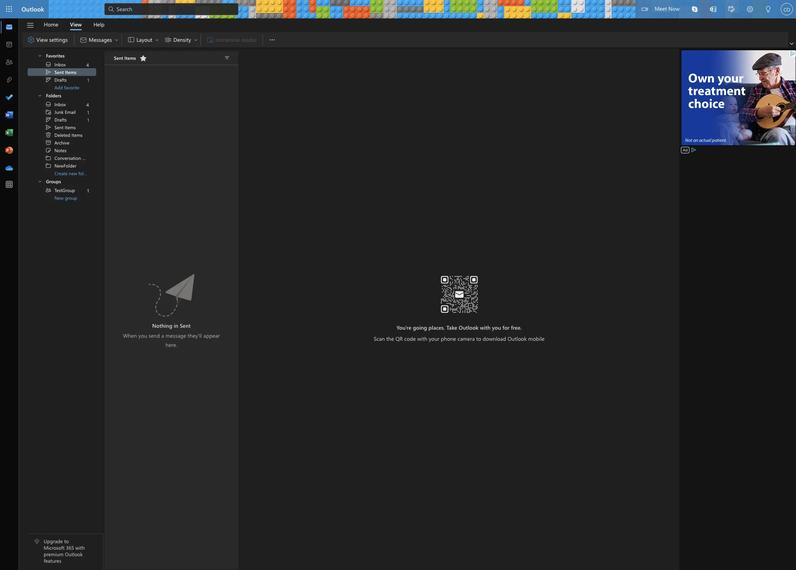 Task type: describe. For each thing, give the bounding box(es) containing it.
11 tree item from the top
[[28, 154, 97, 162]]


[[45, 147, 51, 153]]

sent inside nothing in sent when you send a message they'll appear here.
[[180, 322, 191, 329]]

scan
[[374, 335, 385, 342]]

365
[[66, 545, 74, 551]]

 button
[[741, 0, 759, 20]]

add
[[54, 84, 63, 91]]


[[790, 42, 794, 46]]

you inside you're going places. take outlook with you for free. scan the qr code with your phone camera to download outlook mobile
[[492, 324, 501, 331]]

 junk email
[[45, 109, 76, 115]]

the
[[386, 335, 394, 342]]

new group
[[54, 195, 77, 201]]

email
[[65, 109, 76, 115]]

meet
[[655, 5, 667, 12]]

 inside  layout 
[[155, 38, 159, 42]]

 for sent items
[[45, 117, 51, 123]]

going
[[413, 324, 427, 331]]


[[692, 6, 698, 12]]

to inside you're going places. take outlook with you for free. scan the qr code with your phone camera to download outlook mobile
[[476, 335, 481, 342]]

 inside  folders
[[38, 93, 42, 98]]

sent inside tree item
[[54, 69, 64, 75]]

upgrade to microsoft 365 with premium outlook features
[[44, 538, 85, 564]]

1 for tree item containing 
[[87, 187, 89, 194]]

places.
[[429, 324, 445, 331]]

more apps image
[[5, 181, 13, 189]]

1 tree item from the top
[[28, 61, 96, 68]]

 for add favorite
[[45, 77, 51, 83]]

testgroup
[[54, 187, 75, 193]]

sent inside sent items 
[[114, 55, 123, 61]]


[[80, 36, 87, 44]]

drafts for add favorite
[[54, 77, 67, 83]]

1 for tree item containing 
[[87, 109, 89, 115]]

items inside sent items 
[[124, 55, 136, 61]]

mobile
[[528, 335, 545, 342]]

to inside "upgrade to microsoft 365 with premium outlook features"
[[64, 538, 69, 545]]

 button
[[265, 32, 280, 48]]

new
[[69, 170, 77, 176]]

4 tree item from the top
[[28, 100, 96, 108]]

archive
[[54, 140, 69, 146]]

for
[[503, 324, 510, 331]]


[[642, 6, 648, 12]]

folders
[[46, 92, 61, 98]]


[[107, 5, 115, 13]]

people image
[[5, 59, 13, 66]]

help
[[93, 21, 105, 28]]

favorite
[[64, 84, 79, 91]]

tree item containing 
[[28, 108, 96, 116]]

excel image
[[5, 129, 13, 137]]

upgrade
[[44, 538, 63, 545]]

4 for add favorite
[[86, 62, 89, 68]]

take
[[447, 324, 457, 331]]

files image
[[5, 76, 13, 84]]

 button
[[704, 0, 723, 20]]

nothing
[[152, 322, 172, 329]]

2  from the top
[[45, 163, 51, 169]]


[[164, 36, 172, 44]]

calendar image
[[5, 41, 13, 49]]

tree item containing 
[[28, 131, 96, 139]]

items inside tree item
[[65, 69, 77, 75]]

1 horizontal spatial with
[[417, 335, 427, 342]]


[[766, 6, 772, 12]]

12 tree item from the top
[[28, 162, 96, 170]]

qr
[[396, 335, 403, 342]]

message
[[166, 332, 186, 339]]


[[224, 55, 230, 61]]

premium features image
[[34, 539, 40, 545]]

camera
[[458, 335, 475, 342]]


[[729, 6, 735, 12]]


[[45, 132, 51, 138]]

drafts for sent items
[[54, 117, 67, 123]]

add favorite tree item
[[28, 84, 96, 91]]

1 for 3rd tree item
[[87, 77, 89, 83]]

you inside nothing in sent when you send a message they'll appear here.
[[138, 332, 147, 339]]

 inside  messages 
[[114, 38, 119, 42]]

favorites
[[46, 52, 65, 58]]

with inside "upgrade to microsoft 365 with premium outlook features"
[[75, 545, 85, 551]]


[[45, 187, 51, 193]]

 sent items
[[45, 69, 77, 75]]


[[45, 109, 51, 115]]

 inbox for add favorite
[[45, 61, 66, 68]]

folder
[[78, 170, 90, 176]]


[[45, 140, 51, 146]]

 button
[[686, 0, 704, 18]]

7 tree item from the top
[[28, 124, 96, 131]]

send
[[149, 332, 160, 339]]

messages
[[89, 36, 112, 43]]

 button
[[759, 0, 778, 20]]

create new folder
[[54, 170, 90, 176]]

premium
[[44, 551, 64, 558]]

view button
[[64, 18, 88, 30]]

your
[[429, 335, 440, 342]]

sent inside  sent items  deleted items  archive  notes  conversation history  newfolder
[[54, 124, 63, 130]]

tree containing favorites
[[28, 48, 96, 91]]

newfolder
[[54, 163, 76, 169]]

word image
[[5, 112, 13, 119]]

 search field
[[104, 0, 239, 17]]

outlook link
[[21, 0, 44, 18]]

layout group
[[124, 32, 199, 46]]

message list section
[[104, 49, 239, 570]]

when
[[123, 332, 137, 339]]


[[747, 6, 753, 12]]


[[710, 6, 717, 12]]

 favorites
[[38, 52, 65, 58]]

help button
[[88, 18, 110, 30]]

settings
[[49, 36, 68, 43]]

layout
[[137, 36, 152, 43]]

inbox for add favorite
[[54, 61, 66, 68]]

nothing in sent when you send a message they'll appear here.
[[123, 322, 220, 348]]

microsoft
[[44, 545, 65, 551]]



Task type: locate. For each thing, give the bounding box(es) containing it.
with down going
[[417, 335, 427, 342]]

co image
[[781, 3, 793, 15]]

ad
[[683, 147, 688, 153]]

a
[[161, 332, 164, 339]]

1 for 6th tree item
[[87, 117, 89, 123]]

sent right in
[[180, 322, 191, 329]]

you left send at the left bottom
[[138, 332, 147, 339]]

conversation
[[54, 155, 81, 161]]

 inbox up junk
[[45, 101, 66, 107]]

items up deleted
[[65, 124, 76, 130]]

 inside  density 
[[193, 38, 198, 42]]

they'll
[[188, 332, 202, 339]]

 heading
[[114, 51, 149, 65]]

sent items 
[[114, 54, 147, 62]]

 inbox for sent items
[[45, 101, 66, 107]]

 button for groups
[[31, 177, 45, 185]]

 button down 
[[31, 51, 45, 60]]


[[45, 155, 51, 161], [45, 163, 51, 169]]

1 vertical spatial 
[[45, 163, 51, 169]]

 button
[[222, 52, 232, 63]]

 button for favorites
[[31, 51, 45, 60]]

tree item up "archive"
[[28, 131, 96, 139]]

 inside  sent items  deleted items  archive  notes  conversation history  newfolder
[[45, 124, 51, 130]]

0 vertical spatial drafts
[[54, 77, 67, 83]]

 up 
[[45, 101, 51, 107]]

 testgroup
[[45, 187, 75, 193]]

0 vertical spatial 4
[[86, 62, 89, 68]]

0 horizontal spatial with
[[75, 545, 85, 551]]


[[45, 61, 51, 68], [45, 101, 51, 107]]

 button inside favorites tree item
[[31, 51, 45, 60]]

drafts down " sent items"
[[54, 77, 67, 83]]

items
[[124, 55, 136, 61], [65, 69, 77, 75], [65, 124, 76, 130], [72, 132, 83, 138]]

tree item containing 
[[28, 186, 96, 194]]

deleted
[[54, 132, 70, 138]]

6 tree item from the top
[[28, 116, 96, 124]]


[[269, 36, 276, 44]]

inbox for sent items
[[54, 101, 66, 107]]

 messages 
[[80, 36, 119, 44]]

inbox up " sent items"
[[54, 61, 66, 68]]

1 vertical spatial you
[[138, 332, 147, 339]]


[[127, 36, 135, 44]]

0 horizontal spatial you
[[138, 332, 147, 339]]

to
[[476, 335, 481, 342], [64, 538, 69, 545]]

2 4 from the top
[[86, 101, 89, 108]]

0 vertical spatial  inbox
[[45, 61, 66, 68]]

 for sent items
[[45, 101, 51, 107]]

1
[[87, 77, 89, 83], [87, 109, 89, 115], [87, 117, 89, 123], [87, 187, 89, 194]]

items right deleted
[[72, 132, 83, 138]]

view inside  view settings
[[36, 36, 48, 43]]

 drafts
[[45, 77, 67, 83], [45, 117, 67, 123]]

1 horizontal spatial to
[[476, 335, 481, 342]]

you
[[492, 324, 501, 331], [138, 332, 147, 339]]

1 vertical spatial drafts
[[54, 117, 67, 123]]

0 vertical spatial you
[[492, 324, 501, 331]]

5 tree item from the top
[[28, 108, 96, 116]]

1 down folder
[[87, 187, 89, 194]]

tab list
[[38, 18, 110, 30]]

2  from the top
[[45, 124, 51, 130]]

tree item containing 
[[28, 147, 96, 154]]

tree item up new
[[28, 186, 96, 194]]

 inside tree item
[[45, 69, 51, 75]]

tree item containing 
[[28, 139, 96, 147]]

now
[[669, 5, 680, 12]]

2 tree from the top
[[28, 100, 97, 177]]

notes
[[54, 147, 66, 153]]

 view settings
[[27, 36, 68, 44]]

1 inbox from the top
[[54, 61, 66, 68]]

1  button from the top
[[31, 51, 45, 60]]

tab list containing home
[[38, 18, 110, 30]]

meet now
[[655, 5, 680, 12]]

1 up  sent items  deleted items  archive  notes  conversation history  newfolder
[[87, 117, 89, 123]]

mail image
[[5, 23, 13, 31]]

history
[[82, 155, 97, 161]]

outlook banner
[[0, 0, 796, 20]]


[[139, 54, 147, 62]]

2 drafts from the top
[[54, 117, 67, 123]]

1  drafts from the top
[[45, 77, 67, 83]]

 left 
[[155, 38, 159, 42]]

 down the  favorites
[[45, 69, 51, 75]]

application
[[0, 0, 796, 570]]

0 vertical spatial to
[[476, 335, 481, 342]]

4 for sent items
[[86, 101, 89, 108]]

onedrive image
[[5, 165, 13, 172]]

3  button from the top
[[31, 177, 45, 185]]

here.
[[166, 341, 177, 348]]

1 vertical spatial to
[[64, 538, 69, 545]]

groups tree item
[[28, 177, 96, 186]]

1 vertical spatial 
[[45, 101, 51, 107]]

4 1 from the top
[[87, 187, 89, 194]]

1 drafts from the top
[[54, 77, 67, 83]]

 down " sent items"
[[45, 77, 51, 83]]

9 tree item from the top
[[28, 139, 96, 147]]

 left folders
[[38, 93, 42, 98]]

features
[[44, 558, 61, 564]]

1 up add favorite tree item
[[87, 77, 89, 83]]

tree item up " sent items"
[[28, 61, 96, 68]]

2 1 from the top
[[87, 109, 89, 115]]

with right 365
[[75, 545, 85, 551]]

 button inside groups tree item
[[31, 177, 45, 185]]

outlook up 
[[21, 5, 44, 13]]

outlook inside "upgrade to microsoft 365 with premium outlook features"
[[65, 551, 83, 558]]

3 1 from the top
[[87, 117, 89, 123]]

8 tree item from the top
[[28, 131, 96, 139]]

junk
[[54, 109, 64, 115]]

create
[[54, 170, 68, 176]]

1 4 from the top
[[86, 62, 89, 68]]

0 vertical spatial 
[[45, 155, 51, 161]]

tree item up deleted
[[28, 124, 96, 131]]

0 horizontal spatial view
[[36, 36, 48, 43]]

1 vertical spatial  drafts
[[45, 117, 67, 123]]

 drafts up add
[[45, 77, 67, 83]]

 groups
[[38, 178, 61, 184]]

 button
[[31, 51, 45, 60], [31, 91, 45, 100], [31, 177, 45, 185]]

1 vertical spatial tree
[[28, 100, 97, 177]]

1  from the top
[[45, 77, 51, 83]]

view
[[70, 21, 82, 28], [36, 36, 48, 43]]

 button left folders
[[31, 91, 45, 100]]

home
[[44, 21, 58, 28]]

view up 
[[70, 21, 82, 28]]

left-rail-appbar navigation
[[2, 18, 17, 177]]

tab list inside application
[[38, 18, 110, 30]]

3 tree item from the top
[[28, 76, 96, 84]]

10 tree item from the top
[[28, 147, 96, 154]]

to right camera at the right bottom of the page
[[476, 335, 481, 342]]

 for add favorite
[[45, 61, 51, 68]]

tree item down " sent items"
[[28, 76, 96, 84]]

items up favorite
[[65, 69, 77, 75]]

1 horizontal spatial view
[[70, 21, 82, 28]]

outlook right premium
[[65, 551, 83, 558]]

sent up add
[[54, 69, 64, 75]]

tree item down "archive"
[[28, 147, 96, 154]]

1 vertical spatial inbox
[[54, 101, 66, 107]]

with
[[480, 324, 491, 331], [417, 335, 427, 342], [75, 545, 85, 551]]

 drafts for sent items
[[45, 117, 67, 123]]

 inside  groups
[[38, 179, 42, 184]]

0 vertical spatial 
[[45, 69, 51, 75]]

add favorite
[[54, 84, 79, 91]]

 left the 
[[114, 38, 119, 42]]

tree item down  junk email
[[28, 116, 96, 124]]

 down 
[[45, 117, 51, 123]]

view right 
[[36, 36, 48, 43]]

2  inbox from the top
[[45, 101, 66, 107]]

groups
[[46, 178, 61, 184]]

 for  sent items  deleted items  archive  notes  conversation history  newfolder
[[45, 124, 51, 130]]

 density 
[[164, 36, 198, 44]]

 button for folders
[[31, 91, 45, 100]]

 layout 
[[127, 36, 159, 44]]

outlook up camera at the right bottom of the page
[[459, 324, 479, 331]]

code
[[404, 335, 416, 342]]

tree item up add favorite tree item
[[28, 68, 96, 76]]

tree item
[[28, 61, 96, 68], [28, 68, 96, 76], [28, 76, 96, 84], [28, 100, 96, 108], [28, 108, 96, 116], [28, 116, 96, 124], [28, 124, 96, 131], [28, 131, 96, 139], [28, 139, 96, 147], [28, 147, 96, 154], [28, 154, 97, 162], [28, 162, 96, 170], [28, 186, 96, 194]]

drafts
[[54, 77, 67, 83], [54, 117, 67, 123]]

new group tree item
[[28, 194, 96, 202]]

 left "groups"
[[38, 179, 42, 184]]

to do image
[[5, 94, 13, 102]]

1 right email
[[87, 109, 89, 115]]

0 horizontal spatial to
[[64, 538, 69, 545]]

tree item down deleted
[[28, 139, 96, 147]]

Search field
[[116, 5, 234, 13]]

1 1 from the top
[[87, 77, 89, 83]]

you're going places. take outlook with you for free. scan the qr code with your phone camera to download outlook mobile
[[374, 324, 545, 342]]

1 vertical spatial view
[[36, 36, 48, 43]]

outlook inside outlook banner
[[21, 5, 44, 13]]

group
[[65, 195, 77, 201]]

1 vertical spatial 
[[45, 124, 51, 130]]

0 vertical spatial inbox
[[54, 61, 66, 68]]


[[45, 69, 51, 75], [45, 124, 51, 130]]

outlook
[[21, 5, 44, 13], [459, 324, 479, 331], [508, 335, 527, 342], [65, 551, 83, 558]]

1 vertical spatial 4
[[86, 101, 89, 108]]

2 inbox from the top
[[54, 101, 66, 107]]

0 vertical spatial view
[[70, 21, 82, 28]]

0 vertical spatial  button
[[31, 51, 45, 60]]

sent up deleted
[[54, 124, 63, 130]]

you're
[[397, 324, 412, 331]]

2 vertical spatial  button
[[31, 177, 45, 185]]

application containing outlook
[[0, 0, 796, 570]]


[[27, 36, 35, 44]]

 inbox down the "favorites"
[[45, 61, 66, 68]]

inbox up  junk email
[[54, 101, 66, 107]]

free.
[[511, 324, 522, 331]]

 button
[[23, 19, 38, 32]]

 right density
[[193, 38, 198, 42]]

4 down 
[[86, 62, 89, 68]]

2  drafts from the top
[[45, 117, 67, 123]]

2 horizontal spatial with
[[480, 324, 491, 331]]

13 tree item from the top
[[28, 186, 96, 194]]

 down the  favorites
[[45, 61, 51, 68]]

 left the "favorites"
[[38, 53, 42, 58]]

0 vertical spatial 
[[45, 77, 51, 83]]

to right upgrade
[[64, 538, 69, 545]]

2 vertical spatial with
[[75, 545, 85, 551]]

2  from the top
[[45, 117, 51, 123]]

tree item down notes
[[28, 154, 97, 162]]

new
[[54, 195, 64, 201]]

 for  sent items
[[45, 69, 51, 75]]

 drafts down junk
[[45, 117, 67, 123]]

1 horizontal spatial you
[[492, 324, 501, 331]]

 drafts for add favorite
[[45, 77, 67, 83]]

you left for
[[492, 324, 501, 331]]

 button
[[137, 52, 149, 64]]

0 vertical spatial 
[[45, 61, 51, 68]]

tree item down folders tree item
[[28, 108, 96, 116]]

create new folder tree item
[[28, 170, 96, 177]]

view inside button
[[70, 21, 82, 28]]

in
[[174, 322, 178, 329]]

1 tree from the top
[[28, 48, 96, 91]]

with up download at the bottom right
[[480, 324, 491, 331]]

tree item up create
[[28, 162, 96, 170]]

2  from the top
[[45, 101, 51, 107]]

tree item up  junk email
[[28, 100, 96, 108]]

 inside the  favorites
[[38, 53, 42, 58]]

1 vertical spatial  inbox
[[45, 101, 66, 107]]

favorites tree item
[[28, 51, 96, 61]]

appear
[[203, 332, 220, 339]]

 button
[[723, 0, 741, 20]]

1 vertical spatial  button
[[31, 91, 45, 100]]

1  inbox from the top
[[45, 61, 66, 68]]


[[114, 38, 119, 42], [155, 38, 159, 42], [193, 38, 198, 42], [38, 53, 42, 58], [38, 93, 42, 98], [38, 179, 42, 184]]


[[26, 21, 34, 29]]

powerpoint image
[[5, 147, 13, 155]]

home button
[[38, 18, 64, 30]]

set your advertising preferences image
[[691, 147, 697, 153]]

 button inside folders tree item
[[31, 91, 45, 100]]

tree
[[28, 48, 96, 91], [28, 100, 97, 177]]

1  from the top
[[45, 155, 51, 161]]

4 down folders tree item
[[86, 101, 89, 108]]

0 vertical spatial with
[[480, 324, 491, 331]]

 button
[[789, 40, 796, 48]]

 sent items  deleted items  archive  notes  conversation history  newfolder
[[45, 124, 97, 169]]

density
[[173, 36, 191, 43]]

 inbox
[[45, 61, 66, 68], [45, 101, 66, 107]]

1 vertical spatial with
[[417, 335, 427, 342]]

1  from the top
[[45, 61, 51, 68]]

2  button from the top
[[31, 91, 45, 100]]

4
[[86, 62, 89, 68], [86, 101, 89, 108]]

 button up 
[[31, 177, 45, 185]]

sent left  on the top of page
[[114, 55, 123, 61]]

2 tree item from the top
[[28, 68, 96, 76]]

folders tree item
[[28, 91, 96, 100]]

1  from the top
[[45, 69, 51, 75]]

tree containing 
[[28, 100, 97, 177]]

1 vertical spatial 
[[45, 117, 51, 123]]

outlook down free.
[[508, 335, 527, 342]]

 up 
[[45, 124, 51, 130]]

drafts down  junk email
[[54, 117, 67, 123]]

0 vertical spatial tree
[[28, 48, 96, 91]]

items left  button
[[124, 55, 136, 61]]

0 vertical spatial  drafts
[[45, 77, 67, 83]]



Task type: vqa. For each thing, say whether or not it's contained in the screenshot.


